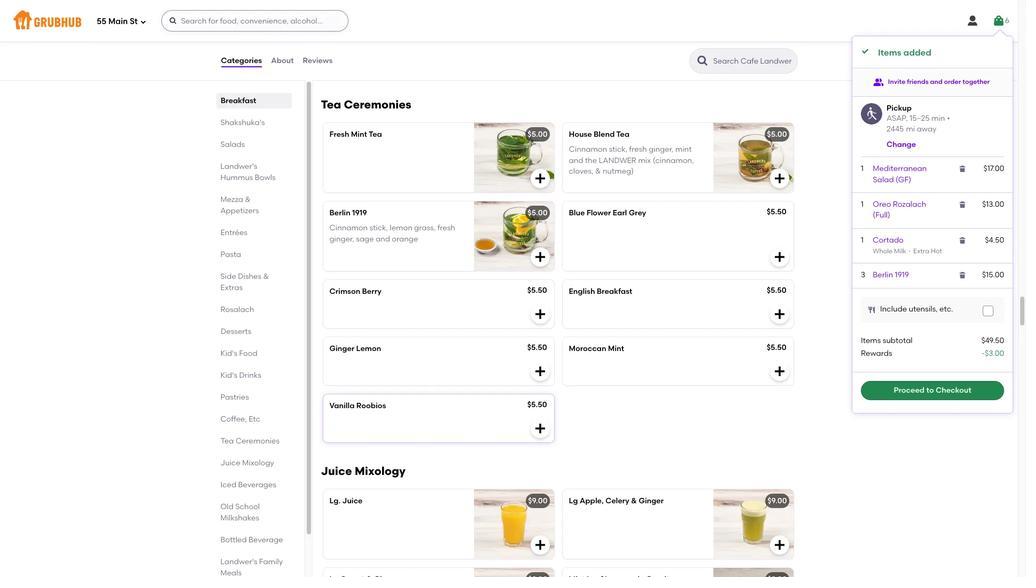 Task type: describe. For each thing, give the bounding box(es) containing it.
hot
[[931, 247, 942, 255]]

pickup asap, 15–25 min • 2445 mi away
[[887, 103, 950, 134]]

$13.00
[[982, 200, 1004, 209]]

proceed to checkout button
[[861, 381, 1004, 400]]

extra
[[914, 247, 930, 255]]

$3.00
[[985, 349, 1004, 358]]

juice right lg.
[[342, 497, 363, 506]]

stick, for fresh
[[609, 145, 628, 154]]

extras
[[220, 283, 243, 292]]

2445
[[887, 125, 904, 134]]

kid's food
[[220, 349, 257, 358]]

old school milkshakes tab
[[220, 501, 287, 524]]

cortado link
[[873, 236, 904, 245]]

reviews
[[303, 56, 333, 65]]

change button
[[887, 140, 916, 150]]

bottled beverage
[[220, 536, 283, 545]]

categories button
[[220, 42, 263, 80]]

1 horizontal spatial ceremonies
[[344, 98, 411, 111]]

items subtotal
[[861, 336, 913, 345]]

& inside mezza & appetizers
[[245, 195, 251, 204]]

change
[[887, 140, 916, 149]]

meals
[[220, 569, 242, 577]]

juice mixology tab
[[220, 458, 287, 469]]

0 horizontal spatial 1919
[[352, 208, 367, 218]]

pastries
[[220, 393, 249, 402]]

cinnamon for ginger,
[[330, 224, 368, 233]]

pickup icon image
[[861, 103, 882, 124]]

fresh mint tea
[[330, 130, 382, 139]]

$5.50 for ginger lemon
[[527, 343, 547, 352]]

55
[[97, 16, 106, 26]]

main
[[108, 16, 128, 26]]

cortado
[[873, 236, 904, 245]]

include utensils, etc.
[[880, 305, 953, 314]]

appetizers
[[220, 206, 259, 215]]

landwer's for meals
[[220, 557, 257, 567]]

oreo rozalach (full) link
[[873, 200, 926, 220]]

breakfast inside tab
[[220, 96, 256, 105]]

•
[[947, 114, 950, 123]]

invite
[[888, 78, 906, 85]]

apple,
[[580, 497, 604, 506]]

subtotal
[[883, 336, 913, 345]]

mi
[[906, 125, 915, 134]]

landwer
[[599, 156, 636, 165]]

6
[[1005, 16, 1010, 25]]

dishes
[[238, 272, 261, 281]]

house blend tea
[[569, 130, 630, 139]]

order
[[944, 78, 961, 85]]

beverages
[[238, 481, 276, 490]]

landwer's for bowls
[[220, 162, 257, 171]]

$4.50
[[985, 236, 1004, 245]]

rosalach tab
[[220, 304, 287, 315]]

tea inside tab
[[220, 437, 234, 446]]

$5.50 for english breakfast
[[767, 286, 787, 295]]

svg image inside 6 button
[[992, 14, 1005, 27]]

rewards
[[861, 349, 892, 358]]

fresh
[[330, 130, 349, 139]]

reviews button
[[302, 42, 333, 80]]

main navigation navigation
[[0, 0, 1018, 42]]

earl
[[613, 208, 627, 218]]

coffee, etc
[[220, 415, 260, 424]]

rosalach
[[220, 305, 254, 314]]

invite friends and order together button
[[873, 72, 990, 92]]

blend
[[594, 130, 615, 139]]

-
[[982, 349, 985, 358]]

tea ceremonies tab
[[220, 436, 287, 447]]

kid's for kid's drinks
[[220, 371, 237, 380]]

tea up fresh
[[321, 98, 341, 111]]

$5.50 for blue flower earl grey
[[767, 207, 787, 217]]

Search Cafe Landwer search field
[[712, 56, 794, 66]]

categories
[[221, 56, 262, 65]]

tea ceremonies inside tab
[[220, 437, 279, 446]]

breakfast tab
[[220, 95, 287, 106]]

lg. juice
[[330, 497, 363, 506]]

utensils,
[[909, 305, 938, 314]]

landwer's family meals tab
[[220, 556, 287, 577]]

whole milk ∙ extra hot
[[873, 247, 942, 255]]

∙
[[908, 247, 912, 255]]

stick, for lemon
[[370, 224, 388, 233]]

$5.50 for moroccan mint
[[767, 343, 787, 352]]

55 main st
[[97, 16, 138, 26]]

together
[[963, 78, 990, 85]]

1 for oreo
[[861, 200, 864, 209]]

whole
[[873, 247, 893, 255]]

added
[[904, 48, 932, 58]]

the
[[585, 156, 597, 165]]

etc
[[249, 415, 260, 424]]

landwer's family meals
[[220, 557, 283, 577]]

0 horizontal spatial ginger
[[330, 344, 355, 353]]

bowls
[[255, 173, 276, 182]]

3 1 from the top
[[861, 236, 864, 245]]

kid's drinks tab
[[220, 370, 287, 381]]

orange
[[392, 234, 418, 244]]

lg.
[[330, 497, 341, 506]]

matcha button
[[323, 6, 554, 76]]

english breakfast
[[569, 287, 632, 296]]

iced beverages tab
[[220, 479, 287, 491]]

blue flower earl grey
[[569, 208, 646, 218]]

coffee, etc tab
[[220, 414, 287, 425]]

(full)
[[873, 211, 891, 220]]

oreo
[[873, 200, 891, 209]]

bottled beverage tab
[[220, 535, 287, 546]]

fresh mint tea image
[[474, 123, 554, 192]]

checkout
[[936, 386, 972, 395]]

entrées tab
[[220, 227, 287, 238]]

drinks
[[239, 371, 261, 380]]

$5.00 for cinnamon stick, lemon grass, fresh ginger, sage and orange
[[528, 208, 548, 218]]

items added
[[878, 48, 932, 58]]

cloves,
[[569, 167, 594, 176]]

search icon image
[[696, 55, 709, 67]]

rozalach
[[893, 200, 926, 209]]

coffee,
[[220, 415, 247, 424]]

house
[[569, 130, 592, 139]]

berlin 1919 inside 'items added' tooltip
[[873, 271, 909, 280]]

mezza & appetizers
[[220, 195, 259, 215]]



Task type: locate. For each thing, give the bounding box(es) containing it.
landwer's hummus bowls
[[220, 162, 276, 182]]

side
[[220, 272, 236, 281]]

$17.00
[[984, 164, 1004, 173]]

grey
[[629, 208, 646, 218]]

1 horizontal spatial juice mixology
[[321, 465, 406, 478]]

1 horizontal spatial $9.00
[[768, 497, 787, 506]]

1 vertical spatial 1919
[[895, 271, 909, 280]]

juice mixology inside tab
[[220, 459, 274, 468]]

1 horizontal spatial berlin
[[873, 271, 893, 280]]

cinnamon inside cinnamon stick, fresh ginger, mint and the landwer mix (cinnamon, cloves, & nutmeg)
[[569, 145, 607, 154]]

0 horizontal spatial and
[[376, 234, 390, 244]]

mixology up beverages
[[242, 459, 274, 468]]

mixology inside tab
[[242, 459, 274, 468]]

0 horizontal spatial tea ceremonies
[[220, 437, 279, 446]]

mint right moroccan
[[608, 344, 624, 353]]

family
[[259, 557, 283, 567]]

tea ceremonies
[[321, 98, 411, 111], [220, 437, 279, 446]]

0 horizontal spatial breakfast
[[220, 96, 256, 105]]

svg image
[[169, 17, 177, 25], [958, 165, 967, 173], [773, 172, 786, 185], [958, 200, 967, 209], [958, 236, 967, 245], [773, 251, 786, 264], [868, 305, 876, 314], [773, 308, 786, 321], [534, 422, 547, 435]]

shakshuka's
[[220, 118, 265, 127]]

desserts tab
[[220, 326, 287, 337]]

1 horizontal spatial tea ceremonies
[[321, 98, 411, 111]]

1 horizontal spatial breakfast
[[597, 287, 632, 296]]

Search for food, convenience, alcohol... search field
[[161, 10, 348, 32]]

items for items added
[[878, 48, 902, 58]]

berlin inside 'items added' tooltip
[[873, 271, 893, 280]]

0 vertical spatial landwer's
[[220, 162, 257, 171]]

lg. juice image
[[474, 490, 554, 559]]

ginger, left sage at the top
[[330, 234, 354, 244]]

1 vertical spatial cinnamon
[[330, 224, 368, 233]]

fresh inside cinnamon stick, lemon grass, fresh ginger, sage and orange
[[438, 224, 455, 233]]

crimson berry
[[330, 287, 382, 296]]

lemon
[[390, 224, 413, 233]]

cinnamon stick, fresh ginger, mint and the landwer mix (cinnamon, cloves, & nutmeg)
[[569, 145, 694, 176]]

berry
[[362, 287, 382, 296]]

stick, inside cinnamon stick, fresh ginger, mint and the landwer mix (cinnamon, cloves, & nutmeg)
[[609, 145, 628, 154]]

landwer's up hummus
[[220, 162, 257, 171]]

0 vertical spatial cinnamon
[[569, 145, 607, 154]]

juice mixology
[[220, 459, 274, 468], [321, 465, 406, 478]]

iced
[[220, 481, 236, 490]]

juice mixology up the iced beverages at the bottom left
[[220, 459, 274, 468]]

and inside cinnamon stick, lemon grass, fresh ginger, sage and orange
[[376, 234, 390, 244]]

moroccan
[[569, 344, 606, 353]]

1 horizontal spatial fresh
[[629, 145, 647, 154]]

0 horizontal spatial cinnamon
[[330, 224, 368, 233]]

-$3.00
[[982, 349, 1004, 358]]

berlin 1919 image
[[474, 202, 554, 271]]

pastries tab
[[220, 392, 287, 403]]

proceed
[[894, 386, 925, 395]]

stick, up landwer
[[609, 145, 628, 154]]

lg carrot & ginger image
[[474, 568, 554, 577]]

salads
[[220, 140, 245, 149]]

0 horizontal spatial stick,
[[370, 224, 388, 233]]

school
[[235, 502, 260, 512]]

friends
[[907, 78, 929, 85]]

tea right fresh
[[369, 130, 382, 139]]

2 1 from the top
[[861, 200, 864, 209]]

mediterranean salad (gf)
[[873, 164, 927, 184]]

vanilla roobios
[[330, 401, 386, 411]]

(cinnamon,
[[653, 156, 694, 165]]

tea ceremonies up fresh mint tea
[[321, 98, 411, 111]]

mint for moroccan
[[608, 344, 624, 353]]

1 $9.00 from the left
[[528, 497, 548, 506]]

cinnamon up the
[[569, 145, 607, 154]]

0 horizontal spatial mixology
[[242, 459, 274, 468]]

tea ceremonies up 'juice mixology' tab
[[220, 437, 279, 446]]

pickup
[[887, 103, 912, 113]]

landwer's hummus bowls tab
[[220, 161, 287, 183]]

0 vertical spatial ceremonies
[[344, 98, 411, 111]]

kid's drinks
[[220, 371, 261, 380]]

mint leaf lemonade granita image
[[713, 568, 793, 577]]

2 kid's from the top
[[220, 371, 237, 380]]

mediterranean
[[873, 164, 927, 173]]

ceremonies down etc
[[235, 437, 279, 446]]

ceremonies up fresh mint tea
[[344, 98, 411, 111]]

cinnamon up sage at the top
[[330, 224, 368, 233]]

0 vertical spatial fresh
[[629, 145, 647, 154]]

oreo rozalach (full)
[[873, 200, 926, 220]]

juice up lg.
[[321, 465, 352, 478]]

hummus
[[220, 173, 253, 182]]

kid's left drinks
[[220, 371, 237, 380]]

$15.00
[[982, 271, 1004, 280]]

juice inside tab
[[220, 459, 240, 468]]

$5.00
[[528, 130, 548, 139], [767, 130, 787, 139], [528, 208, 548, 218]]

roobios
[[356, 401, 386, 411]]

house blend tea image
[[713, 123, 793, 192]]

mixology
[[242, 459, 274, 468], [355, 465, 406, 478]]

& up appetizers
[[245, 195, 251, 204]]

2 vertical spatial and
[[376, 234, 390, 244]]

grass,
[[414, 224, 436, 233]]

landwer's up meals
[[220, 557, 257, 567]]

kid's for kid's food
[[220, 349, 237, 358]]

1 kid's from the top
[[220, 349, 237, 358]]

celery
[[606, 497, 629, 506]]

nutmeg)
[[603, 167, 634, 176]]

& down the
[[595, 167, 601, 176]]

cinnamon for and
[[569, 145, 607, 154]]

cinnamon stick, lemon grass, fresh ginger, sage and orange
[[330, 224, 455, 244]]

0 vertical spatial ginger
[[330, 344, 355, 353]]

0 vertical spatial breakfast
[[220, 96, 256, 105]]

1919 down milk at the top right
[[895, 271, 909, 280]]

ginger
[[330, 344, 355, 353], [639, 497, 664, 506]]

ginger lemon
[[330, 344, 381, 353]]

vanilla
[[330, 401, 355, 411]]

etc.
[[940, 305, 953, 314]]

and left order
[[930, 78, 943, 85]]

0 vertical spatial berlin 1919
[[330, 208, 367, 218]]

items added tooltip
[[853, 30, 1013, 413]]

old
[[220, 502, 234, 512]]

about
[[271, 56, 294, 65]]

and right sage at the top
[[376, 234, 390, 244]]

1 horizontal spatial and
[[569, 156, 583, 165]]

svg image inside the main navigation navigation
[[169, 17, 177, 25]]

& inside cinnamon stick, fresh ginger, mint and the landwer mix (cinnamon, cloves, & nutmeg)
[[595, 167, 601, 176]]

$9.00 for lg apple, celery & ginger
[[768, 497, 787, 506]]

people icon image
[[873, 77, 884, 87]]

breakfast up shakshuka's
[[220, 96, 256, 105]]

moroccan mint
[[569, 344, 624, 353]]

and inside cinnamon stick, fresh ginger, mint and the landwer mix (cinnamon, cloves, & nutmeg)
[[569, 156, 583, 165]]

3
[[861, 271, 865, 280]]

st
[[130, 16, 138, 26]]

& right the celery
[[631, 497, 637, 506]]

0 horizontal spatial ceremonies
[[235, 437, 279, 446]]

1 vertical spatial ginger,
[[330, 234, 354, 244]]

$9.00
[[528, 497, 548, 506], [768, 497, 787, 506]]

1 horizontal spatial mixology
[[355, 465, 406, 478]]

1 vertical spatial kid's
[[220, 371, 237, 380]]

2 $9.00 from the left
[[768, 497, 787, 506]]

about button
[[271, 42, 294, 80]]

min
[[932, 114, 945, 123]]

landwer's inside the landwer's family meals
[[220, 557, 257, 567]]

$5.00 for cinnamon stick, fresh ginger, mint and the landwer mix (cinnamon, cloves, & nutmeg)
[[767, 130, 787, 139]]

6 button
[[992, 11, 1010, 30]]

fresh
[[629, 145, 647, 154], [438, 224, 455, 233]]

items for items subtotal
[[861, 336, 881, 345]]

landwer's
[[220, 162, 257, 171], [220, 557, 257, 567]]

1 vertical spatial fresh
[[438, 224, 455, 233]]

items up the rewards
[[861, 336, 881, 345]]

mezza & appetizers tab
[[220, 194, 287, 216]]

lg
[[569, 497, 578, 506]]

0 horizontal spatial juice mixology
[[220, 459, 274, 468]]

1 1 from the top
[[861, 164, 864, 173]]

0 vertical spatial kid's
[[220, 349, 237, 358]]

2 landwer's from the top
[[220, 557, 257, 567]]

mint right fresh
[[351, 130, 367, 139]]

&
[[595, 167, 601, 176], [245, 195, 251, 204], [263, 272, 269, 281], [631, 497, 637, 506]]

english
[[569, 287, 595, 296]]

landwer's inside landwer's hummus bowls
[[220, 162, 257, 171]]

items left added
[[878, 48, 902, 58]]

juice mixology up lg. juice
[[321, 465, 406, 478]]

0 vertical spatial items
[[878, 48, 902, 58]]

1 vertical spatial ginger
[[639, 497, 664, 506]]

1 for mediterranean
[[861, 164, 864, 173]]

beverage
[[249, 536, 283, 545]]

fresh right grass,
[[438, 224, 455, 233]]

cinnamon inside cinnamon stick, lemon grass, fresh ginger, sage and orange
[[330, 224, 368, 233]]

15–25
[[910, 114, 930, 123]]

ceremonies inside tab
[[235, 437, 279, 446]]

mint
[[675, 145, 692, 154]]

to
[[927, 386, 934, 395]]

1 left the oreo
[[861, 200, 864, 209]]

0 vertical spatial 1
[[861, 164, 864, 173]]

0 vertical spatial 1919
[[352, 208, 367, 218]]

$5.50 for crimson berry
[[527, 286, 547, 295]]

1 vertical spatial 1
[[861, 200, 864, 209]]

lemon
[[356, 344, 381, 353]]

0 horizontal spatial ginger,
[[330, 234, 354, 244]]

stick, up sage at the top
[[370, 224, 388, 233]]

side dishes & extras
[[220, 272, 269, 292]]

0 horizontal spatial $9.00
[[528, 497, 548, 506]]

invite friends and order together
[[888, 78, 990, 85]]

sage
[[356, 234, 374, 244]]

& right 'dishes'
[[263, 272, 269, 281]]

1 horizontal spatial berlin 1919
[[873, 271, 909, 280]]

1919 inside 'items added' tooltip
[[895, 271, 909, 280]]

1 vertical spatial tea ceremonies
[[220, 437, 279, 446]]

$9.00 for lg. juice
[[528, 497, 548, 506]]

pasta
[[220, 250, 241, 259]]

1 horizontal spatial ginger
[[639, 497, 664, 506]]

matcha image
[[474, 6, 554, 76]]

1
[[861, 164, 864, 173], [861, 200, 864, 209], [861, 236, 864, 245]]

1919
[[352, 208, 367, 218], [895, 271, 909, 280]]

berlin 1919 up sage at the top
[[330, 208, 367, 218]]

0 horizontal spatial berlin
[[330, 208, 350, 218]]

cinnamon
[[569, 145, 607, 154], [330, 224, 368, 233]]

milkshakes
[[220, 514, 259, 523]]

1 vertical spatial mint
[[608, 344, 624, 353]]

ginger right the celery
[[639, 497, 664, 506]]

0 horizontal spatial mint
[[351, 130, 367, 139]]

ginger, inside cinnamon stick, fresh ginger, mint and the landwer mix (cinnamon, cloves, & nutmeg)
[[649, 145, 674, 154]]

tea
[[321, 98, 341, 111], [369, 130, 382, 139], [616, 130, 630, 139], [220, 437, 234, 446]]

1 vertical spatial berlin 1919
[[873, 271, 909, 280]]

fresh inside cinnamon stick, fresh ginger, mint and the landwer mix (cinnamon, cloves, & nutmeg)
[[629, 145, 647, 154]]

tea right blend at right top
[[616, 130, 630, 139]]

lg apple, celery & ginger image
[[713, 490, 793, 559]]

berlin 1919 link
[[873, 271, 909, 280]]

svg image
[[966, 14, 979, 27], [992, 14, 1005, 27], [140, 18, 146, 25], [861, 47, 870, 56], [534, 172, 547, 185], [534, 251, 547, 264], [958, 271, 967, 280], [985, 308, 992, 314], [534, 308, 547, 321], [534, 365, 547, 378], [773, 365, 786, 378], [534, 539, 547, 552], [773, 539, 786, 552]]

kid's inside tab
[[220, 349, 237, 358]]

tea down coffee,
[[220, 437, 234, 446]]

1 vertical spatial stick,
[[370, 224, 388, 233]]

berlin
[[330, 208, 350, 218], [873, 271, 893, 280]]

1 left cortado
[[861, 236, 864, 245]]

berlin 1919 down whole
[[873, 271, 909, 280]]

matcha
[[330, 13, 358, 22]]

2 horizontal spatial and
[[930, 78, 943, 85]]

ginger, up (cinnamon,
[[649, 145, 674, 154]]

kid's inside tab
[[220, 371, 237, 380]]

kid's left food
[[220, 349, 237, 358]]

ginger, inside cinnamon stick, lemon grass, fresh ginger, sage and orange
[[330, 234, 354, 244]]

fresh up mix
[[629, 145, 647, 154]]

1 left mediterranean
[[861, 164, 864, 173]]

mint for fresh
[[351, 130, 367, 139]]

stick, inside cinnamon stick, lemon grass, fresh ginger, sage and orange
[[370, 224, 388, 233]]

0 vertical spatial mint
[[351, 130, 367, 139]]

shakshuka's tab
[[220, 117, 287, 128]]

mixology up lg. juice
[[355, 465, 406, 478]]

1 vertical spatial landwer's
[[220, 557, 257, 567]]

0 vertical spatial ginger,
[[649, 145, 674, 154]]

& inside side dishes & extras
[[263, 272, 269, 281]]

blue
[[569, 208, 585, 218]]

milk
[[894, 247, 906, 255]]

1 landwer's from the top
[[220, 162, 257, 171]]

mezza
[[220, 195, 243, 204]]

1 vertical spatial and
[[569, 156, 583, 165]]

salads tab
[[220, 139, 287, 150]]

0 vertical spatial stick,
[[609, 145, 628, 154]]

0 vertical spatial tea ceremonies
[[321, 98, 411, 111]]

2 vertical spatial 1
[[861, 236, 864, 245]]

1 vertical spatial ceremonies
[[235, 437, 279, 446]]

desserts
[[220, 327, 251, 336]]

juice up iced
[[220, 459, 240, 468]]

pasta tab
[[220, 249, 287, 260]]

1 horizontal spatial 1919
[[895, 271, 909, 280]]

lg apple, celery & ginger
[[569, 497, 664, 506]]

1 horizontal spatial cinnamon
[[569, 145, 607, 154]]

iced beverages
[[220, 481, 276, 490]]

0 horizontal spatial berlin 1919
[[330, 208, 367, 218]]

1 horizontal spatial ginger,
[[649, 145, 674, 154]]

0 vertical spatial berlin
[[330, 208, 350, 218]]

and up cloves,
[[569, 156, 583, 165]]

and inside button
[[930, 78, 943, 85]]

breakfast right english
[[597, 287, 632, 296]]

1919 up sage at the top
[[352, 208, 367, 218]]

1 vertical spatial items
[[861, 336, 881, 345]]

and
[[930, 78, 943, 85], [569, 156, 583, 165], [376, 234, 390, 244]]

1 horizontal spatial mint
[[608, 344, 624, 353]]

0 vertical spatial and
[[930, 78, 943, 85]]

1 vertical spatial berlin
[[873, 271, 893, 280]]

side dishes & extras tab
[[220, 271, 287, 293]]

0 horizontal spatial fresh
[[438, 224, 455, 233]]

1 vertical spatial breakfast
[[597, 287, 632, 296]]

1 horizontal spatial stick,
[[609, 145, 628, 154]]

kid's food tab
[[220, 348, 287, 359]]

ginger left lemon
[[330, 344, 355, 353]]



Task type: vqa. For each thing, say whether or not it's contained in the screenshot.
+ related to Choose 1 flavor: vanilla, chocolate, strawberry or chocolate peanut butter.
no



